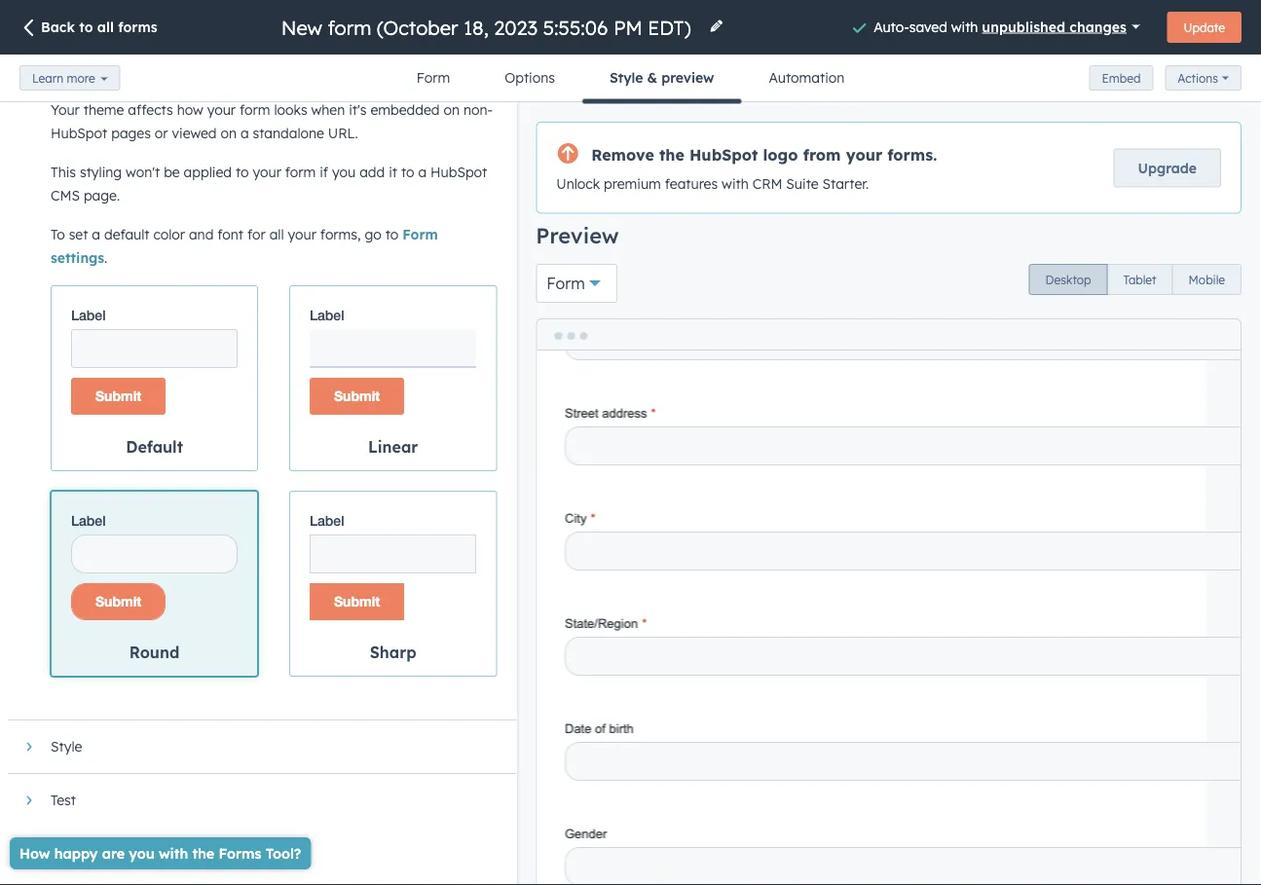 Task type: locate. For each thing, give the bounding box(es) containing it.
a inside the "your theme affects how your form looks when it's embedded on non- hubspot pages or viewed on a standalone url."
[[241, 125, 249, 142]]

group
[[1029, 264, 1242, 295]]

style left &
[[610, 69, 643, 86]]

to
[[79, 19, 93, 36], [236, 164, 249, 181], [401, 164, 415, 181], [386, 226, 399, 243]]

0 horizontal spatial on
[[221, 125, 237, 142]]

0 vertical spatial a
[[241, 125, 249, 142]]

0 vertical spatial on
[[444, 101, 460, 118]]

back to all forms link
[[19, 18, 157, 39]]

you
[[332, 164, 356, 181]]

features
[[665, 175, 718, 192]]

when
[[311, 101, 345, 118]]

1 vertical spatial on
[[221, 125, 237, 142]]

non-
[[464, 101, 493, 118]]

learn
[[32, 71, 63, 85]]

round button
[[51, 491, 258, 677]]

navigation inside page section element
[[389, 55, 872, 104]]

your inside this styling won't be applied to your form if you add it to a hubspot cms page.
[[253, 164, 281, 181]]

sharp button
[[289, 491, 497, 677]]

all
[[97, 19, 114, 36], [270, 226, 284, 243]]

to right back
[[79, 19, 93, 36]]

it
[[389, 164, 398, 181]]

on right "viewed"
[[221, 125, 237, 142]]

embedded
[[371, 101, 440, 118]]

0 horizontal spatial a
[[92, 226, 100, 243]]

form down preview
[[547, 274, 585, 293]]

your
[[207, 101, 236, 118], [846, 145, 883, 164], [253, 164, 281, 181], [288, 226, 317, 243]]

caret image
[[27, 795, 32, 807]]

form left if on the top of the page
[[285, 164, 316, 181]]

1 vertical spatial form
[[285, 164, 316, 181]]

from
[[803, 145, 841, 164]]

form right go
[[403, 226, 438, 243]]

automation
[[769, 69, 845, 86]]

on
[[444, 101, 460, 118], [221, 125, 237, 142]]

update button
[[1168, 12, 1242, 43]]

page.
[[84, 187, 120, 204]]

a right set
[[92, 226, 100, 243]]

your
[[51, 101, 80, 118]]

add
[[360, 164, 385, 181]]

a
[[241, 125, 249, 142], [418, 164, 427, 181], [92, 226, 100, 243]]

unpublished
[[982, 18, 1066, 35]]

navigation
[[389, 55, 872, 104]]

linear button
[[289, 285, 497, 472]]

more
[[67, 71, 95, 85]]

style right caret image
[[51, 739, 82, 756]]

forms,
[[320, 226, 361, 243]]

2 vertical spatial form
[[547, 274, 585, 293]]

crm
[[753, 175, 783, 192]]

to right it
[[401, 164, 415, 181]]

style & preview button
[[583, 55, 742, 104]]

2 horizontal spatial a
[[418, 164, 427, 181]]

with right saved
[[952, 18, 979, 35]]

test
[[51, 792, 76, 809]]

applied
[[184, 164, 232, 181]]

0 horizontal spatial all
[[97, 19, 114, 36]]

0 horizontal spatial hubspot
[[51, 125, 107, 142]]

with
[[952, 18, 979, 35], [722, 175, 749, 192]]

1 horizontal spatial style
[[610, 69, 643, 86]]

1 horizontal spatial on
[[444, 101, 460, 118]]

mobile button
[[1173, 264, 1242, 295]]

your down standalone
[[253, 164, 281, 181]]

1 vertical spatial all
[[270, 226, 284, 243]]

form up embedded
[[417, 69, 450, 86]]

premium
[[604, 175, 661, 192]]

hubspot down 'your'
[[51, 125, 107, 142]]

1 horizontal spatial a
[[241, 125, 249, 142]]

0 horizontal spatial form
[[240, 101, 270, 118]]

none field inside page section element
[[279, 14, 697, 40]]

hubspot inside this styling won't be applied to your form if you add it to a hubspot cms page.
[[431, 164, 487, 181]]

your right how
[[207, 101, 236, 118]]

options
[[505, 69, 555, 86]]

forms.
[[888, 145, 938, 164]]

navigation containing form
[[389, 55, 872, 104]]

form
[[417, 69, 450, 86], [403, 226, 438, 243], [547, 274, 585, 293]]

a left standalone
[[241, 125, 249, 142]]

with left crm in the right of the page
[[722, 175, 749, 192]]

&
[[647, 69, 658, 86]]

back
[[41, 19, 75, 36]]

hubspot up unlock premium features with crm suite starter.
[[690, 145, 758, 164]]

1 horizontal spatial hubspot
[[431, 164, 487, 181]]

style inside button
[[610, 69, 643, 86]]

1 horizontal spatial all
[[270, 226, 284, 243]]

with inside page section element
[[952, 18, 979, 35]]

all right for
[[270, 226, 284, 243]]

None field
[[279, 14, 697, 40]]

0 horizontal spatial with
[[722, 175, 749, 192]]

style inside dropdown button
[[51, 739, 82, 756]]

hubspot inside the "your theme affects how your form looks when it's embedded on non- hubspot pages or viewed on a standalone url."
[[51, 125, 107, 142]]

a right it
[[418, 164, 427, 181]]

1 vertical spatial style
[[51, 739, 82, 756]]

0 vertical spatial with
[[952, 18, 979, 35]]

viewed
[[172, 125, 217, 142]]

1 vertical spatial with
[[722, 175, 749, 192]]

this
[[51, 164, 76, 181]]

update
[[1184, 20, 1226, 35]]

form settings
[[51, 226, 438, 266]]

form left looks
[[240, 101, 270, 118]]

0 vertical spatial all
[[97, 19, 114, 36]]

remove the hubspot logo from your forms.
[[592, 145, 938, 164]]

starter.
[[823, 175, 869, 192]]

form button
[[536, 264, 617, 303]]

form
[[240, 101, 270, 118], [285, 164, 316, 181]]

theme
[[83, 101, 124, 118]]

0 vertical spatial form
[[417, 69, 450, 86]]

0 horizontal spatial style
[[51, 739, 82, 756]]

to inside page section element
[[79, 19, 93, 36]]

options button
[[478, 55, 583, 101]]

style
[[610, 69, 643, 86], [51, 739, 82, 756]]

embed button
[[1090, 65, 1154, 91]]

1 horizontal spatial form
[[285, 164, 316, 181]]

1 horizontal spatial with
[[952, 18, 979, 35]]

be
[[164, 164, 180, 181]]

0 vertical spatial style
[[610, 69, 643, 86]]

form inside button
[[417, 69, 450, 86]]

all left the forms
[[97, 19, 114, 36]]

form inside form settings
[[403, 226, 438, 243]]

your theme affects how your form looks when it's embedded on non- hubspot pages or viewed on a standalone url.
[[51, 101, 493, 142]]

0 vertical spatial form
[[240, 101, 270, 118]]

this styling won't be applied to your form if you add it to a hubspot cms page.
[[51, 164, 487, 204]]

actions button
[[1166, 65, 1242, 91]]

upgrade link
[[1114, 148, 1222, 187]]

hubspot
[[51, 125, 107, 142], [690, 145, 758, 164], [431, 164, 487, 181]]

on left non-
[[444, 101, 460, 118]]

a inside this styling won't be applied to your form if you add it to a hubspot cms page.
[[418, 164, 427, 181]]

styling
[[80, 164, 122, 181]]

1 vertical spatial form
[[403, 226, 438, 243]]

preview
[[662, 69, 715, 86]]

1 vertical spatial a
[[418, 164, 427, 181]]

hubspot down non-
[[431, 164, 487, 181]]

learn more button
[[19, 65, 120, 91]]

desktop
[[1046, 272, 1092, 287]]

go
[[365, 226, 382, 243]]

settings
[[51, 249, 104, 266]]



Task type: vqa. For each thing, say whether or not it's contained in the screenshot.
ROUND Button
yes



Task type: describe. For each thing, give the bounding box(es) containing it.
for
[[247, 226, 266, 243]]

auto-
[[874, 18, 910, 35]]

back to all forms
[[41, 19, 157, 36]]

to set a default color and font for all your forms, go to
[[51, 226, 403, 243]]

mobile
[[1189, 272, 1226, 287]]

automation button
[[742, 55, 872, 101]]

Round checkbox
[[51, 491, 258, 677]]

.
[[104, 249, 107, 266]]

all inside 'back to all forms' link
[[97, 19, 114, 36]]

saved
[[910, 18, 948, 35]]

and
[[189, 226, 214, 243]]

style for style & preview
[[610, 69, 643, 86]]

to right go
[[386, 226, 399, 243]]

unpublished changes button
[[982, 13, 1140, 40]]

your left forms,
[[288, 226, 317, 243]]

unlock
[[557, 175, 600, 192]]

caret image
[[27, 741, 32, 753]]

default button
[[51, 285, 258, 472]]

the
[[659, 145, 685, 164]]

tablet
[[1124, 272, 1157, 287]]

form button
[[389, 55, 478, 101]]

how
[[177, 101, 203, 118]]

actions
[[1178, 71, 1219, 85]]

desktop button
[[1029, 264, 1108, 295]]

unlock premium features with crm suite starter.
[[557, 175, 869, 192]]

form settings link
[[51, 226, 438, 266]]

form inside popup button
[[547, 274, 585, 293]]

style button
[[8, 721, 497, 774]]

2 vertical spatial a
[[92, 226, 100, 243]]

style & preview
[[610, 69, 715, 86]]

logo
[[763, 145, 798, 164]]

preview
[[536, 222, 619, 249]]

default
[[126, 437, 183, 457]]

page section element
[[0, 0, 1262, 104]]

learn more
[[32, 71, 95, 85]]

pages
[[111, 125, 151, 142]]

tablet button
[[1107, 264, 1174, 295]]

changes
[[1070, 18, 1127, 35]]

2 horizontal spatial hubspot
[[690, 145, 758, 164]]

standalone
[[253, 125, 324, 142]]

linear
[[368, 437, 418, 457]]

round
[[129, 643, 180, 663]]

suite
[[787, 175, 819, 192]]

auto-saved with
[[874, 18, 982, 35]]

forms
[[118, 19, 157, 36]]

to
[[51, 226, 65, 243]]

upgrade
[[1139, 159, 1197, 176]]

form inside this styling won't be applied to your form if you add it to a hubspot cms page.
[[285, 164, 316, 181]]

embed
[[1103, 71, 1141, 85]]

default
[[104, 226, 150, 243]]

font
[[218, 226, 244, 243]]

to right "applied"
[[236, 164, 249, 181]]

or
[[155, 125, 168, 142]]

Sharp checkbox
[[289, 491, 497, 677]]

group containing desktop
[[1029, 264, 1242, 295]]

Default checkbox
[[51, 285, 258, 472]]

set
[[69, 226, 88, 243]]

remove
[[592, 145, 654, 164]]

your up starter.
[[846, 145, 883, 164]]

your inside the "your theme affects how your form looks when it's embedded on non- hubspot pages or viewed on a standalone url."
[[207, 101, 236, 118]]

form inside the "your theme affects how your form looks when it's embedded on non- hubspot pages or viewed on a standalone url."
[[240, 101, 270, 118]]

Linear checkbox
[[289, 285, 497, 472]]

won't
[[126, 164, 160, 181]]

style for style
[[51, 739, 82, 756]]

cms
[[51, 187, 80, 204]]

url.
[[328, 125, 358, 142]]

looks
[[274, 101, 307, 118]]

color
[[153, 226, 185, 243]]

if
[[320, 164, 328, 181]]

sharp
[[370, 643, 417, 663]]

it's
[[349, 101, 367, 118]]

affects
[[128, 101, 173, 118]]

test button
[[8, 775, 497, 827]]



